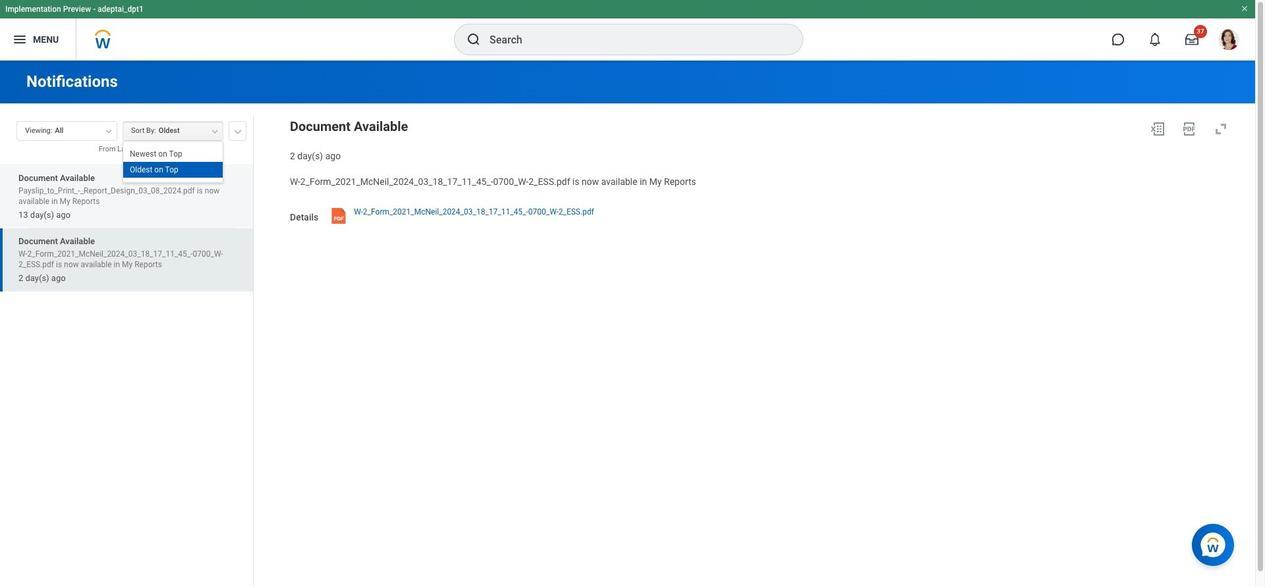 Task type: locate. For each thing, give the bounding box(es) containing it.
export to excel image
[[1150, 121, 1166, 137]]

region
[[290, 116, 1234, 163]]

banner
[[0, 0, 1255, 61]]

inbox items list box
[[0, 165, 253, 588]]

tab panel
[[0, 115, 253, 588]]

more image
[[234, 127, 242, 134]]

inbox large image
[[1185, 33, 1198, 46]]

sort by list box
[[123, 146, 223, 178]]

view printable version (pdf) image
[[1181, 121, 1197, 137]]

main content
[[0, 61, 1255, 588]]



Task type: vqa. For each thing, say whether or not it's contained in the screenshot.
tab panel
yes



Task type: describe. For each thing, give the bounding box(es) containing it.
close environment banner image
[[1241, 5, 1249, 13]]

justify image
[[12, 32, 28, 47]]

profile logan mcneil image
[[1218, 29, 1239, 53]]

fullscreen image
[[1213, 121, 1229, 137]]

search image
[[466, 32, 482, 47]]

notifications large image
[[1148, 33, 1162, 46]]

Search Workday  search field
[[490, 25, 775, 54]]



